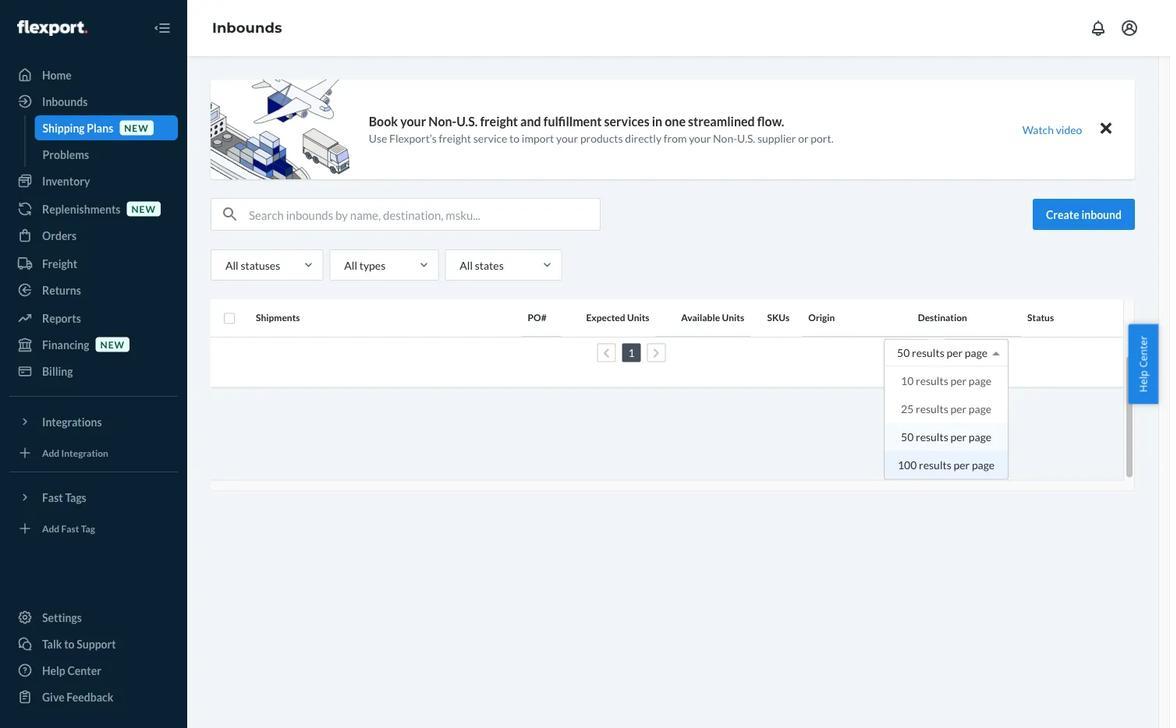 Task type: locate. For each thing, give the bounding box(es) containing it.
open notifications image
[[1089, 19, 1108, 37]]

financing
[[42, 338, 89, 351]]

25 results per page option
[[885, 395, 1008, 423]]

port.
[[811, 132, 834, 145]]

units for available units
[[722, 312, 744, 324]]

add for add integration
[[42, 447, 59, 459]]

products
[[580, 132, 623, 145]]

0 horizontal spatial to
[[64, 638, 75, 651]]

directly
[[625, 132, 662, 145]]

new right plans
[[124, 122, 149, 133]]

0 vertical spatial inbounds link
[[212, 19, 282, 36]]

50 results per page option down the 25 results per page
[[885, 423, 1008, 451]]

to inside book your non-u.s. freight and fulfillment services in one streamlined flow. use flexport's freight service to import your products directly from your non-u.s. supplier or port.
[[510, 132, 520, 145]]

help inside button
[[1136, 371, 1150, 393]]

0 horizontal spatial center
[[67, 664, 101, 678]]

0 vertical spatial add
[[42, 447, 59, 459]]

streamlined
[[688, 114, 755, 129]]

1 vertical spatial inbounds link
[[9, 89, 178, 114]]

non-
[[429, 114, 457, 129], [713, 132, 737, 145]]

50 results per page up 10 results per page option
[[897, 346, 988, 360]]

1 vertical spatial to
[[64, 638, 75, 651]]

0 vertical spatial help center
[[1136, 336, 1150, 393]]

your down 'fulfillment'
[[556, 132, 578, 145]]

2 units from the left
[[722, 312, 744, 324]]

per up 25 results per page option
[[951, 374, 967, 388]]

0 vertical spatial 50 results per page
[[897, 346, 988, 360]]

fast inside 'link'
[[61, 523, 79, 534]]

available units
[[681, 312, 744, 324]]

center inside button
[[1136, 336, 1150, 368]]

import
[[522, 132, 554, 145]]

0 vertical spatial fast
[[42, 491, 63, 504]]

0 vertical spatial 50
[[897, 346, 910, 360]]

your
[[400, 114, 426, 129], [556, 132, 578, 145], [689, 132, 711, 145]]

fulfillment
[[544, 114, 602, 129]]

your up flexport's
[[400, 114, 426, 129]]

results for 10 results per page option
[[916, 374, 948, 388]]

all left types
[[344, 259, 357, 272]]

0 horizontal spatial freight
[[439, 132, 471, 145]]

50 up the 100
[[901, 431, 914, 444]]

integrations button
[[9, 410, 178, 435]]

fast
[[42, 491, 63, 504], [61, 523, 79, 534]]

0 horizontal spatial your
[[400, 114, 426, 129]]

add for add fast tag
[[42, 523, 59, 534]]

u.s. up service
[[457, 114, 478, 129]]

new
[[124, 122, 149, 133], [131, 203, 156, 214], [100, 339, 125, 350]]

0 vertical spatial new
[[124, 122, 149, 133]]

help center link
[[9, 658, 178, 683]]

results inside option
[[919, 459, 952, 472]]

inventory link
[[9, 169, 178, 193]]

results up 100 results per page at right
[[916, 431, 948, 444]]

0 vertical spatial center
[[1136, 336, 1150, 368]]

10 results per page option
[[885, 367, 1008, 395]]

1 vertical spatial 50 results per page
[[901, 431, 992, 444]]

50
[[897, 346, 910, 360], [901, 431, 914, 444]]

created
[[257, 291, 291, 302]]

tag
[[81, 523, 95, 534]]

or
[[798, 132, 809, 145]]

1 vertical spatial fast
[[61, 523, 79, 534]]

inbounds link
[[212, 19, 282, 36], [9, 89, 178, 114]]

types
[[359, 259, 386, 272]]

1 horizontal spatial freight
[[480, 114, 518, 129]]

page for the 100 results per page option
[[972, 459, 995, 472]]

add left integration
[[42, 447, 59, 459]]

units right the available
[[722, 312, 744, 324]]

1 horizontal spatial all
[[344, 259, 357, 272]]

chevron right image
[[653, 348, 660, 359]]

10
[[901, 374, 914, 388]]

1 link
[[625, 346, 638, 360]]

units right expected
[[627, 312, 650, 324]]

one
[[665, 114, 686, 129]]

0 horizontal spatial help center
[[42, 664, 101, 678]]

0 horizontal spatial inbounds
[[42, 95, 88, 108]]

1 horizontal spatial center
[[1136, 336, 1150, 368]]

page up the 25 results per page
[[969, 374, 992, 388]]

2 add from the top
[[42, 523, 59, 534]]

book
[[369, 114, 398, 129]]

talk to support
[[42, 638, 116, 651]]

give feedback
[[42, 691, 113, 704]]

add integration
[[42, 447, 108, 459]]

new down reports link
[[100, 339, 125, 350]]

per down 10 results per page
[[951, 403, 967, 416]]

per down 25 results per page option
[[951, 431, 967, 444]]

all states
[[460, 259, 504, 272]]

results
[[912, 346, 945, 360], [916, 374, 948, 388], [916, 403, 948, 416], [916, 431, 948, 444], [919, 459, 952, 472]]

2 vertical spatial new
[[100, 339, 125, 350]]

0 vertical spatial inbounds
[[212, 19, 282, 36]]

feedback
[[67, 691, 113, 704]]

page
[[965, 346, 988, 360], [969, 374, 992, 388], [969, 403, 992, 416], [969, 431, 992, 444], [972, 459, 995, 472]]

page inside option
[[972, 459, 995, 472]]

1 all from the left
[[225, 259, 238, 272]]

50 results per page for top the 50 results per page option
[[897, 346, 988, 360]]

1 vertical spatial non-
[[713, 132, 737, 145]]

fast inside dropdown button
[[42, 491, 63, 504]]

1 vertical spatial 50 results per page option
[[885, 423, 1008, 451]]

u.s. down streamlined
[[737, 132, 755, 145]]

1 horizontal spatial units
[[722, 312, 744, 324]]

1 units from the left
[[627, 312, 650, 324]]

3 all from the left
[[460, 259, 473, 272]]

new for shipping plans
[[124, 122, 149, 133]]

100 results per page option
[[885, 451, 1008, 479]]

support
[[77, 638, 116, 651]]

all for all types
[[344, 259, 357, 272]]

results right 25
[[916, 403, 948, 416]]

1 horizontal spatial inbounds link
[[212, 19, 282, 36]]

add fast tag
[[42, 523, 95, 534]]

1 vertical spatial new
[[131, 203, 156, 214]]

freight left service
[[439, 132, 471, 145]]

all left states
[[460, 259, 473, 272]]

and
[[520, 114, 541, 129]]

give
[[42, 691, 64, 704]]

u.s.
[[457, 114, 478, 129], [737, 132, 755, 145]]

settings link
[[9, 605, 178, 630]]

results right 10
[[916, 374, 948, 388]]

page down 25 results per page option
[[969, 431, 992, 444]]

add down fast tags
[[42, 523, 59, 534]]

25 results per page
[[901, 403, 992, 416]]

center
[[1136, 336, 1150, 368], [67, 664, 101, 678]]

1 horizontal spatial to
[[510, 132, 520, 145]]

all types
[[344, 259, 386, 272]]

shipments
[[256, 312, 300, 324]]

1 horizontal spatial u.s.
[[737, 132, 755, 145]]

reports link
[[9, 306, 178, 331]]

None field
[[929, 340, 944, 366]]

freight up service
[[480, 114, 518, 129]]

0 horizontal spatial inbounds link
[[9, 89, 178, 114]]

0 vertical spatial to
[[510, 132, 520, 145]]

0 vertical spatial help
[[1136, 371, 1150, 393]]

new up orders link
[[131, 203, 156, 214]]

new for financing
[[100, 339, 125, 350]]

status
[[1028, 312, 1054, 324]]

per inside option
[[954, 459, 970, 472]]

non- down streamlined
[[713, 132, 737, 145]]

results for 25 results per page option
[[916, 403, 948, 416]]

create inbound
[[1046, 208, 1122, 221]]

page down 10 results per page
[[969, 403, 992, 416]]

inbounds
[[212, 19, 282, 36], [42, 95, 88, 108]]

talk to support button
[[9, 632, 178, 657]]

0 horizontal spatial non-
[[429, 114, 457, 129]]

home link
[[9, 62, 178, 87]]

10 results per page
[[901, 374, 992, 388]]

to right 'talk'
[[64, 638, 75, 651]]

50 results per page down 25 results per page option
[[901, 431, 992, 444]]

book your non-u.s. freight and fulfillment services in one streamlined flow. use flexport's freight service to import your products directly from your non-u.s. supplier or port.
[[369, 114, 834, 145]]

1 horizontal spatial help center
[[1136, 336, 1150, 393]]

1 vertical spatial help center
[[42, 664, 101, 678]]

1 vertical spatial 50
[[901, 431, 914, 444]]

help
[[1136, 371, 1150, 393], [42, 664, 65, 678]]

all left 'statuses'
[[225, 259, 238, 272]]

0 vertical spatial u.s.
[[457, 114, 478, 129]]

1 vertical spatial add
[[42, 523, 59, 534]]

add
[[42, 447, 59, 459], [42, 523, 59, 534]]

origin
[[809, 312, 835, 324]]

50 results per page option up 10 results per page option
[[897, 346, 988, 360]]

help center
[[1136, 336, 1150, 393], [42, 664, 101, 678]]

2 horizontal spatial all
[[460, 259, 473, 272]]

orders link
[[9, 223, 178, 248]]

1 vertical spatial center
[[67, 664, 101, 678]]

0 horizontal spatial all
[[225, 259, 238, 272]]

watch video button
[[1012, 118, 1093, 141]]

video
[[1056, 123, 1082, 136]]

per for the 100 results per page option
[[954, 459, 970, 472]]

statuses
[[241, 259, 280, 272]]

0 horizontal spatial units
[[627, 312, 650, 324]]

to left import
[[510, 132, 520, 145]]

oct
[[292, 291, 308, 302]]

page up 10 results per page
[[965, 346, 988, 360]]

inbound
[[1082, 208, 1122, 221]]

0 horizontal spatial help
[[42, 664, 65, 678]]

per up 10 results per page option
[[947, 346, 963, 360]]

watch video
[[1023, 123, 1082, 136]]

units
[[627, 312, 650, 324], [722, 312, 744, 324]]

fast left tag
[[61, 523, 79, 534]]

per right the 100
[[954, 459, 970, 472]]

page down the 25 results per page
[[972, 459, 995, 472]]

1 vertical spatial freight
[[439, 132, 471, 145]]

add inside 'link'
[[42, 523, 59, 534]]

non- up flexport's
[[429, 114, 457, 129]]

services
[[604, 114, 650, 129]]

list box
[[885, 367, 1008, 479]]

create inbound button
[[1033, 199, 1135, 230]]

list box containing 10 results per page
[[885, 367, 1008, 479]]

1 horizontal spatial help
[[1136, 371, 1150, 393]]

2 all from the left
[[344, 259, 357, 272]]

1 vertical spatial u.s.
[[737, 132, 755, 145]]

give feedback button
[[9, 685, 178, 710]]

fast left tags
[[42, 491, 63, 504]]

1 add from the top
[[42, 447, 59, 459]]

50 results per page inside option
[[901, 431, 992, 444]]

close navigation image
[[153, 19, 172, 37]]

your right from
[[689, 132, 711, 145]]

50 results per page option
[[897, 346, 988, 360], [885, 423, 1008, 451]]

all
[[225, 259, 238, 272], [344, 259, 357, 272], [460, 259, 473, 272]]

50 up 10
[[897, 346, 910, 360]]

results right the 100
[[919, 459, 952, 472]]



Task type: vqa. For each thing, say whether or not it's contained in the screenshot.
Storage to the middle
no



Task type: describe. For each thing, give the bounding box(es) containing it.
all statuses
[[225, 259, 280, 272]]

freight
[[42, 257, 77, 270]]

1 horizontal spatial inbounds
[[212, 19, 282, 36]]

0 vertical spatial 50 results per page option
[[897, 346, 988, 360]]

page for top the 50 results per page option
[[965, 346, 988, 360]]

expected
[[586, 312, 625, 324]]

billing link
[[9, 359, 178, 384]]

fast tags button
[[9, 485, 178, 510]]

service
[[473, 132, 507, 145]]

results up 10 results per page option
[[912, 346, 945, 360]]

open account menu image
[[1120, 19, 1139, 37]]

watch
[[1023, 123, 1054, 136]]

1 horizontal spatial non-
[[713, 132, 737, 145]]

shipping
[[43, 121, 85, 135]]

returns link
[[9, 278, 178, 303]]

100 results per page
[[898, 459, 995, 472]]

destination
[[918, 312, 967, 324]]

help center inside button
[[1136, 336, 1150, 393]]

problems link
[[35, 142, 178, 167]]

1 vertical spatial help
[[42, 664, 65, 678]]

orders
[[42, 229, 77, 242]]

flow.
[[757, 114, 784, 129]]

from
[[664, 132, 687, 145]]

1 vertical spatial inbounds
[[42, 95, 88, 108]]

per for top the 50 results per page option
[[947, 346, 963, 360]]

in
[[652, 114, 663, 129]]

close image
[[1101, 119, 1112, 138]]

100
[[898, 459, 917, 472]]

2 horizontal spatial your
[[689, 132, 711, 145]]

expected units
[[586, 312, 650, 324]]

Search inbounds by name, destination, msku... text field
[[249, 199, 600, 230]]

problems
[[43, 148, 89, 161]]

available
[[681, 312, 720, 324]]

replenishments
[[42, 202, 120, 216]]

0 vertical spatial freight
[[480, 114, 518, 129]]

returns
[[42, 284, 81, 297]]

per for 10 results per page option
[[951, 374, 967, 388]]

page for 25 results per page option
[[969, 403, 992, 416]]

0 vertical spatial non-
[[429, 114, 457, 129]]

50 inside list box
[[901, 431, 914, 444]]

created oct 23, 2023
[[257, 291, 346, 302]]

plans
[[87, 121, 113, 135]]

0 horizontal spatial u.s.
[[457, 114, 478, 129]]

all for all states
[[460, 259, 473, 272]]

per for 25 results per page option
[[951, 403, 967, 416]]

tags
[[65, 491, 86, 504]]

25
[[901, 403, 914, 416]]

results for the 100 results per page option
[[919, 459, 952, 472]]

chevron left image
[[603, 348, 610, 359]]

po#
[[528, 312, 547, 324]]

1
[[628, 346, 635, 360]]

flexport logo image
[[17, 20, 87, 36]]

page for the bottom the 50 results per page option
[[969, 431, 992, 444]]

50 results per page for the bottom the 50 results per page option
[[901, 431, 992, 444]]

add integration link
[[9, 441, 178, 466]]

1 horizontal spatial your
[[556, 132, 578, 145]]

shipping plans
[[43, 121, 113, 135]]

23,
[[310, 291, 323, 302]]

per for the bottom the 50 results per page option
[[951, 431, 967, 444]]

freight link
[[9, 251, 178, 276]]

to inside button
[[64, 638, 75, 651]]

square image
[[223, 313, 236, 325]]

new for replenishments
[[131, 203, 156, 214]]

skus
[[767, 312, 790, 324]]

2023
[[325, 291, 346, 302]]

page for 10 results per page option
[[969, 374, 992, 388]]

all for all statuses
[[225, 259, 238, 272]]

flexport's
[[389, 132, 437, 145]]

units for expected units
[[627, 312, 650, 324]]

talk
[[42, 638, 62, 651]]

reports
[[42, 312, 81, 325]]

home
[[42, 68, 72, 82]]

inventory
[[42, 174, 90, 188]]

billing
[[42, 365, 73, 378]]

integration
[[61, 447, 108, 459]]

create
[[1046, 208, 1080, 221]]

fast tags
[[42, 491, 86, 504]]

supplier
[[758, 132, 796, 145]]

add fast tag link
[[9, 516, 178, 541]]

help center button
[[1128, 324, 1159, 404]]

settings
[[42, 611, 82, 625]]

use
[[369, 132, 387, 145]]

states
[[475, 259, 504, 272]]

integrations
[[42, 415, 102, 429]]



